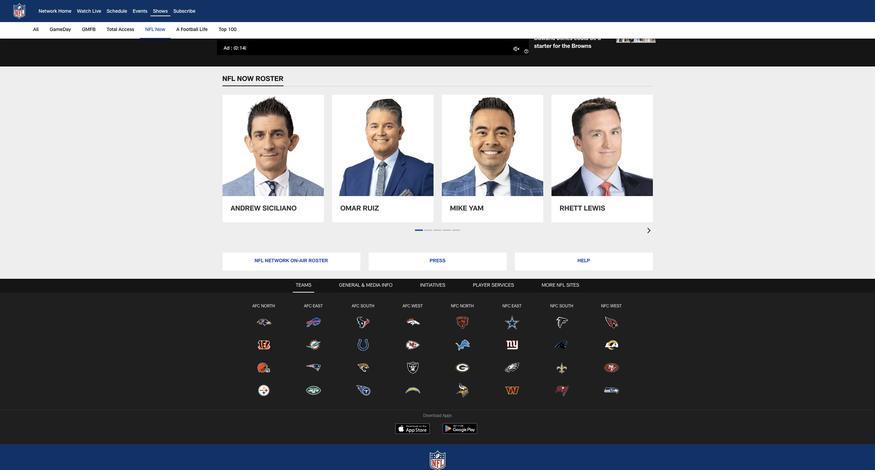 Task type: describe. For each thing, give the bounding box(es) containing it.
network
[[265, 259, 289, 264]]

afc west
[[403, 305, 423, 309]]

afc north
[[252, 305, 275, 309]]

top 100 link
[[216, 22, 239, 38]]

press
[[430, 259, 445, 264]]

100
[[228, 28, 237, 32]]

nfc east
[[503, 305, 522, 309]]

nfl now link
[[143, 22, 168, 38]]

minnesota vikings image
[[455, 383, 470, 398]]

rhett lewis
[[560, 206, 605, 213]]

all
[[33, 28, 39, 32]]

subscribe
[[173, 9, 195, 14]]

afc for afc west
[[403, 305, 410, 309]]

total
[[107, 28, 117, 32]]

nfl inside button
[[557, 283, 565, 288]]

buffalo bills image
[[306, 315, 321, 330]]

schedule link
[[107, 9, 127, 14]]

:
[[231, 46, 232, 51]]

north for nfc north
[[460, 305, 474, 309]]

download
[[423, 414, 441, 418]]

new york giants image
[[504, 338, 520, 353]]

green bay packers image
[[455, 361, 470, 376]]

starter
[[534, 44, 552, 50]]

now
[[237, 76, 254, 83]]

watch live link
[[77, 9, 101, 14]]

nfl network on-air roster
[[255, 259, 328, 264]]

chicago bears image
[[455, 315, 470, 330]]

gameday link
[[47, 22, 74, 38]]

nfc west
[[601, 305, 622, 309]]

jones
[[557, 36, 573, 42]]


[[513, 45, 520, 52]]

watch live
[[77, 9, 101, 14]]

download apps
[[423, 414, 452, 418]]

nfl shield image
[[11, 3, 28, 19]]

gmfb
[[82, 28, 96, 32]]

siciliano_andrew_1400x1000 image
[[222, 95, 324, 196]]

banner containing network home
[[0, 0, 875, 39]]

east for nfc east
[[512, 305, 522, 309]]

player services
[[473, 283, 514, 288]]

shows link
[[153, 9, 168, 14]]

yam
[[469, 206, 484, 213]]

north for afc north
[[261, 305, 275, 309]]

las vegas raiders image
[[405, 361, 420, 376]]

afc for afc south
[[352, 305, 359, 309]]

browns
[[572, 44, 591, 50]]

rhett
[[560, 206, 582, 213]]

&
[[361, 283, 365, 288]]

more nfl sites
[[542, 283, 579, 288]]

total access link
[[104, 22, 137, 38]]

access
[[119, 28, 134, 32]]

general & media info
[[339, 283, 393, 288]]

miami dolphins image
[[306, 338, 321, 353]]

media
[[366, 283, 380, 288]]

services
[[492, 283, 514, 288]]

nfl for nfl network on-air roster
[[255, 259, 264, 264]]

cleveland browns image
[[256, 361, 271, 376]]

sam
[[550, 29, 562, 34]]

football
[[181, 28, 198, 32]]

nfc for nfc west
[[601, 305, 609, 309]]

air
[[299, 259, 307, 264]]

roster inside the page main content main content
[[256, 76, 283, 83]]

events
[[133, 9, 147, 14]]

home
[[58, 9, 71, 14]]

tampa bay buccaneers image
[[554, 383, 569, 398]]

down image
[[647, 228, 653, 234]]

volume mute element
[[513, 45, 520, 52]]

total access
[[107, 28, 134, 32]]

cincinnati bengals image
[[256, 338, 271, 353]]

south for nfc south
[[559, 305, 573, 309]]

new york jets image
[[306, 383, 321, 398]]

nfc for nfc south
[[550, 305, 558, 309]]

sites
[[566, 283, 579, 288]]

14
[[239, 46, 245, 51]]

mike_yam_headshot_2022 image
[[442, 95, 543, 196]]

san francisco 49ers image
[[604, 361, 619, 376]]

los angeles rams image
[[604, 338, 619, 353]]

teams
[[296, 283, 312, 288]]

ad
[[224, 46, 230, 51]]

player
[[473, 283, 490, 288]]

seattle seahawks image
[[604, 383, 619, 398]]

south for afc south
[[361, 305, 374, 309]]

events link
[[133, 9, 147, 14]]

a
[[176, 28, 179, 32]]

denver broncos image
[[405, 315, 420, 330]]

gmfb link
[[79, 22, 98, 38]]

omar ruiz
[[340, 206, 379, 213]]

andrew siciliano
[[231, 206, 297, 213]]

press link
[[369, 253, 507, 271]]

atlanta falcons image
[[554, 315, 569, 330]]

houston texans image
[[355, 315, 371, 330]]

arizona cardinals image
[[604, 315, 619, 330]]

afc east
[[304, 305, 323, 309]]

now for nfl now pff's sam monson: t dawand jones could be a starter for the browns
[[542, 22, 551, 26]]

navigation containing afc north
[[0, 293, 875, 406]]

shows
[[153, 9, 168, 14]]

info
[[382, 283, 393, 288]]

player services button
[[470, 279, 517, 293]]

lewis
[[584, 206, 605, 213]]

general
[[339, 283, 360, 288]]

get it on google play image
[[440, 421, 480, 437]]

live
[[92, 9, 101, 14]]



Task type: locate. For each thing, give the bounding box(es) containing it.
roster inside footer
[[309, 259, 328, 264]]

siciliano
[[262, 206, 297, 213]]

west up arizona cardinals 'image'
[[610, 305, 622, 309]]

2 afc from the left
[[304, 305, 312, 309]]

dawand
[[534, 36, 555, 42]]

dallas cowboys image
[[504, 315, 520, 330]]

nfc south
[[550, 305, 573, 309]]

east for afc east
[[313, 305, 323, 309]]

south
[[361, 305, 374, 309], [559, 305, 573, 309]]

1 horizontal spatial east
[[512, 305, 522, 309]]

afc south
[[352, 305, 374, 309]]

gameday
[[50, 28, 71, 32]]

navigation
[[0, 293, 875, 406]]

2 south from the left
[[559, 305, 573, 309]]

nfl
[[534, 22, 541, 26], [145, 28, 154, 32], [222, 76, 235, 83], [255, 259, 264, 264], [557, 283, 565, 288]]

a
[[598, 36, 601, 42]]

banner
[[0, 0, 875, 39]]

)
[[245, 46, 246, 51]]

all link
[[33, 22, 41, 38]]

tennessee titans image
[[355, 383, 371, 398]]

initiatives button
[[417, 279, 448, 293]]

nfl left now
[[222, 76, 235, 83]]

afc for afc north
[[252, 305, 260, 309]]

help
[[578, 259, 590, 264]]

1 nfc from the left
[[451, 305, 459, 309]]

west for nfc west
[[610, 305, 622, 309]]

1 vertical spatial roster
[[309, 259, 328, 264]]

for
[[553, 44, 560, 50]]

nfl inside the nfl now pff's sam monson: t dawand jones could be a starter for the browns
[[534, 22, 541, 26]]

1 north from the left
[[261, 305, 275, 309]]

more nfl sites button
[[539, 279, 582, 293]]

new orleans saints image
[[554, 361, 569, 376]]

rhett_lewis image
[[551, 95, 653, 196]]

nfc up arizona cardinals 'image'
[[601, 305, 609, 309]]

schedule
[[107, 9, 127, 14]]

dawand jones image
[[616, 21, 656, 43]]

monson:
[[563, 29, 586, 34]]

nfc for nfc east
[[503, 305, 511, 309]]

4 afc from the left
[[403, 305, 410, 309]]

0 horizontal spatial now
[[155, 28, 165, 32]]

north
[[261, 305, 275, 309], [460, 305, 474, 309]]

apps
[[443, 414, 452, 418]]

west up 'denver broncos' image on the left bottom
[[411, 305, 423, 309]]

nfc up the chicago bears icon
[[451, 305, 459, 309]]

now for nfl now
[[155, 28, 165, 32]]

3 afc from the left
[[352, 305, 359, 309]]

nfl left sites
[[557, 283, 565, 288]]

0 horizontal spatial roster
[[256, 76, 283, 83]]

a football life link
[[174, 22, 210, 38]]

network
[[39, 9, 57, 14]]

t
[[587, 29, 591, 34]]

be
[[590, 36, 596, 42]]

pff's
[[534, 29, 549, 34]]

2 north from the left
[[460, 305, 474, 309]]

detroit lions image
[[455, 338, 470, 353]]

1 horizontal spatial roster
[[309, 259, 328, 264]]

new england patriots image
[[306, 361, 321, 376]]

0 horizontal spatial west
[[411, 305, 423, 309]]

top 100
[[219, 28, 237, 32]]

ruiz
[[363, 206, 379, 213]]

mike
[[450, 206, 467, 213]]

subscribe link
[[173, 9, 195, 14]]

page main content main content
[[0, 0, 875, 242]]

nfl now roster
[[222, 76, 283, 83]]

now
[[542, 22, 551, 26], [155, 28, 165, 32]]

1 vertical spatial now
[[155, 28, 165, 32]]

initiatives
[[420, 283, 445, 288]]

omar
[[340, 206, 361, 213]]

afc up baltimore ravens image
[[252, 305, 260, 309]]

nfc
[[451, 305, 459, 309], [503, 305, 511, 309], [550, 305, 558, 309], [601, 305, 609, 309]]

4 nfc from the left
[[601, 305, 609, 309]]

nfc north
[[451, 305, 474, 309]]

2 nfc from the left
[[503, 305, 511, 309]]

1 horizontal spatial west
[[610, 305, 622, 309]]

nfl left network on the left bottom of the page
[[255, 259, 264, 264]]

2 west from the left
[[610, 305, 622, 309]]

nfl for nfl now pff's sam monson: t dawand jones could be a starter for the browns
[[534, 22, 541, 26]]

tab list containing teams
[[0, 279, 875, 410]]

nfc up atlanta falcons icon
[[550, 305, 558, 309]]

could
[[574, 36, 589, 42]]

nfl down events "link" on the top
[[145, 28, 154, 32]]

afc for afc east
[[304, 305, 312, 309]]

1 horizontal spatial north
[[460, 305, 474, 309]]

1 horizontal spatial now
[[542, 22, 551, 26]]

now inside the nfl now pff's sam monson: t dawand jones could be a starter for the browns
[[542, 22, 551, 26]]

watch
[[77, 9, 91, 14]]

network home link
[[39, 9, 71, 14]]

now up pff's at top right
[[542, 22, 551, 26]]

2 east from the left
[[512, 305, 522, 309]]

(0:
[[234, 46, 239, 51]]

jacksonville jaguars image
[[355, 361, 371, 376]]

east up buffalo bills icon
[[313, 305, 323, 309]]

nfc up dallas cowboys icon at the right
[[503, 305, 511, 309]]

1 afc from the left
[[252, 305, 260, 309]]

south up the houston texans icon
[[361, 305, 374, 309]]

footer containing nfl network on-air roster
[[0, 245, 875, 471]]

roster right "air"
[[309, 259, 328, 264]]

0 horizontal spatial south
[[361, 305, 374, 309]]

indianapolis colts image
[[355, 338, 371, 353]]

kansas city chiefs image
[[405, 338, 420, 353]]

pittsburgh steelers image
[[256, 383, 271, 398]]

teams button
[[293, 279, 314, 293]]

north up baltimore ravens image
[[261, 305, 275, 309]]

nfl for nfl now roster
[[222, 76, 235, 83]]

on-
[[290, 259, 299, 264]]

roster right now
[[256, 76, 283, 83]]

0 vertical spatial roster
[[256, 76, 283, 83]]

carolina panthers image
[[554, 338, 569, 353]]

omar_ruiz_2022_025_ image
[[332, 95, 433, 196]]

mike yam
[[450, 206, 484, 213]]

download on the apple store image
[[395, 424, 430, 434]]

andrew
[[231, 206, 261, 213]]

afc
[[252, 305, 260, 309], [304, 305, 312, 309], [352, 305, 359, 309], [403, 305, 410, 309]]

1 west from the left
[[411, 305, 423, 309]]

now left a
[[155, 28, 165, 32]]

0 vertical spatial now
[[542, 22, 551, 26]]

network home
[[39, 9, 71, 14]]

footer
[[0, 245, 875, 471]]

top
[[219, 28, 227, 32]]

ad : (0: 14 )
[[224, 46, 246, 51]]

nfc for nfc north
[[451, 305, 459, 309]]

los angeles chargers image
[[405, 383, 420, 398]]

east up dallas cowboys icon at the right
[[512, 305, 522, 309]]

1 east from the left
[[313, 305, 323, 309]]

west for afc west
[[411, 305, 423, 309]]

more
[[542, 283, 555, 288]]

afc up the houston texans icon
[[352, 305, 359, 309]]

0 horizontal spatial east
[[313, 305, 323, 309]]

baltimore ravens image
[[256, 315, 271, 330]]

0 horizontal spatial north
[[261, 305, 275, 309]]

washington commanders image
[[504, 383, 520, 398]]

west
[[411, 305, 423, 309], [610, 305, 622, 309]]

roster
[[256, 76, 283, 83], [309, 259, 328, 264]]

north up the chicago bears icon
[[460, 305, 474, 309]]

nfl up pff's at top right
[[534, 22, 541, 26]]

afc up buffalo bills icon
[[304, 305, 312, 309]]

1 horizontal spatial south
[[559, 305, 573, 309]]

south up atlanta falcons icon
[[559, 305, 573, 309]]

nfl network on-air roster link
[[222, 253, 360, 271]]

 button
[[510, 42, 523, 55]]

afc up 'denver broncos' image on the left bottom
[[403, 305, 410, 309]]

east
[[313, 305, 323, 309], [512, 305, 522, 309]]

tab list
[[0, 279, 875, 410]]

a football life
[[176, 28, 208, 32]]

nfl now
[[145, 28, 165, 32]]

nfl for nfl now
[[145, 28, 154, 32]]

nfl inside banner
[[145, 28, 154, 32]]

the
[[562, 44, 570, 50]]

nfl now pff's sam monson: t dawand jones could be a starter for the browns
[[534, 22, 601, 50]]

help link
[[515, 253, 653, 271]]

3 nfc from the left
[[550, 305, 558, 309]]

philadelphia eagles image
[[504, 361, 520, 376]]

1 south from the left
[[361, 305, 374, 309]]



Task type: vqa. For each thing, say whether or not it's contained in the screenshot.
navigation containing AFC North
yes



